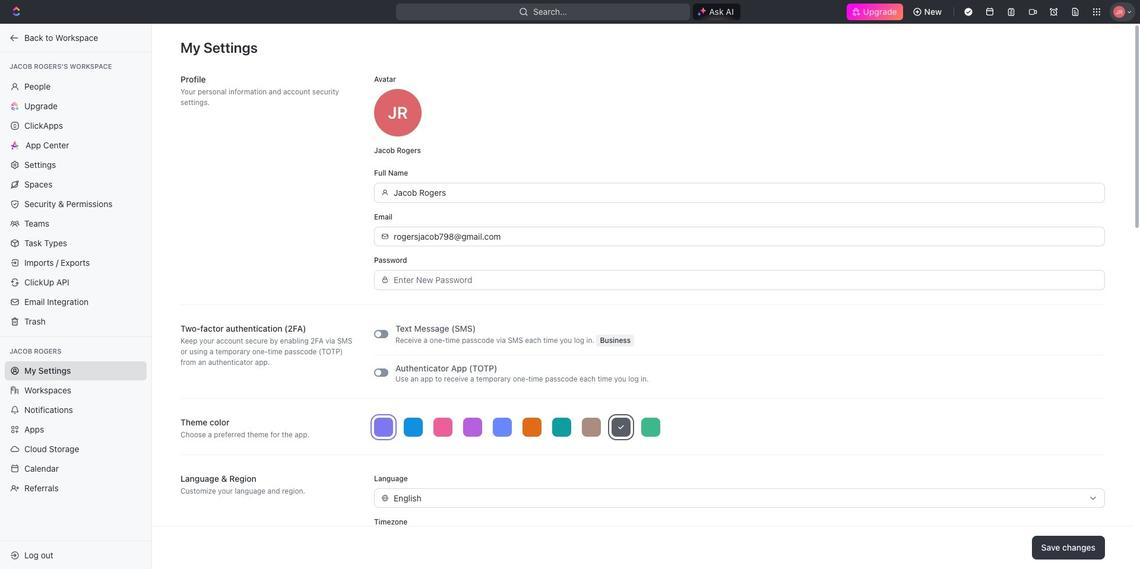 Task type: vqa. For each thing, say whether or not it's contained in the screenshot.
SPACE, , element
no



Task type: describe. For each thing, give the bounding box(es) containing it.
8 option from the left
[[582, 418, 601, 437]]

9 option from the left
[[612, 418, 631, 437]]

Enter Email text field
[[394, 227, 1098, 246]]

3 option from the left
[[434, 418, 453, 437]]

user initials: jr image
[[374, 89, 422, 137]]

Enter Username text field
[[394, 184, 1098, 202]]



Task type: locate. For each thing, give the bounding box(es) containing it.
option
[[374, 418, 393, 437], [404, 418, 423, 437], [434, 418, 453, 437], [463, 418, 482, 437], [493, 418, 512, 437], [523, 418, 542, 437], [552, 418, 571, 437], [582, 418, 601, 437], [612, 418, 631, 437], [641, 418, 660, 437]]

7 option from the left
[[552, 418, 571, 437]]

list box
[[374, 418, 1105, 437]]

4 option from the left
[[463, 418, 482, 437]]

1 option from the left
[[374, 418, 393, 437]]

6 option from the left
[[523, 418, 542, 437]]

10 option from the left
[[641, 418, 660, 437]]

Enter New Password text field
[[394, 271, 1098, 290]]

None text field
[[394, 489, 1084, 508]]

available on business plans or higher element
[[596, 335, 634, 347]]

2 option from the left
[[404, 418, 423, 437]]

5 option from the left
[[493, 418, 512, 437]]



